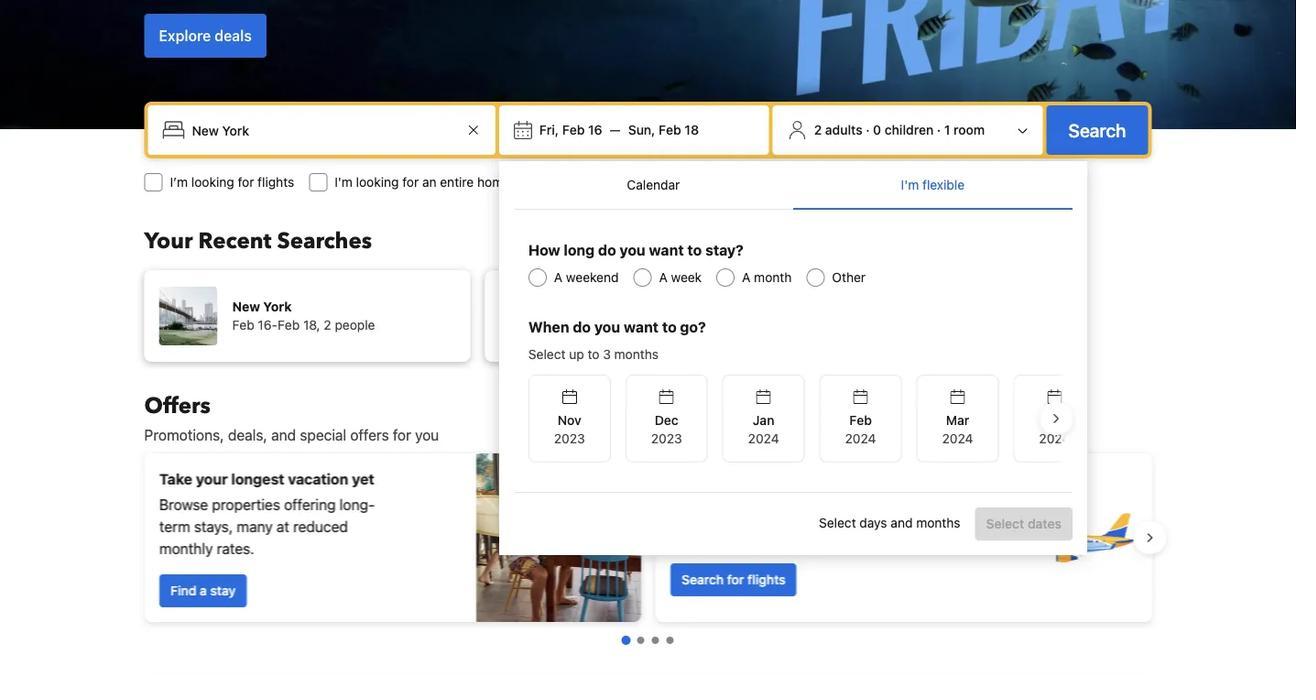 Task type: describe. For each thing, give the bounding box(es) containing it.
0
[[874, 122, 882, 137]]

stays,
[[194, 518, 233, 536]]

18,
[[303, 318, 320, 333]]

stay
[[210, 583, 235, 598]]

jan 5-jan 6, 2 people
[[573, 318, 702, 333]]

and inside fly away to your dream vacation get inspired – compare and book flights with flexibility
[[829, 507, 854, 525]]

room
[[954, 122, 985, 137]]

select dates button
[[976, 508, 1073, 541]]

16-
[[258, 318, 278, 333]]

or
[[514, 175, 526, 190]]

offers
[[350, 427, 389, 444]]

compare
[[767, 507, 825, 525]]

a for a month
[[742, 270, 751, 285]]

book
[[858, 507, 891, 525]]

to left go?
[[663, 318, 677, 336]]

search button
[[1047, 105, 1149, 155]]

0 vertical spatial flights
[[258, 175, 294, 190]]

take your longest vacation yet image
[[476, 454, 641, 622]]

1
[[945, 122, 951, 137]]

jan for jan 2024
[[753, 413, 775, 428]]

looking for i'm
[[356, 175, 399, 190]]

entire
[[440, 175, 474, 190]]

2024 for jan
[[748, 431, 780, 446]]

monthly
[[159, 540, 213, 558]]

i'm
[[170, 175, 188, 190]]

take your longest vacation yet browse properties offering long- term stays, many at reduced monthly rates.
[[159, 471, 375, 558]]

apr
[[1044, 413, 1066, 428]]

0 horizontal spatial do
[[573, 318, 591, 336]]

calendar
[[627, 177, 680, 192]]

select up to 3 months
[[529, 347, 659, 362]]

up
[[569, 347, 584, 362]]

fly
[[670, 482, 691, 499]]

york
[[263, 299, 292, 314]]

go?
[[681, 318, 706, 336]]

i'm flexible button
[[794, 161, 1073, 209]]

for down flexibility
[[727, 572, 744, 587]]

a for a weekend
[[554, 270, 563, 285]]

select for select days and months
[[819, 515, 857, 530]]

explore deals
[[159, 27, 252, 44]]

a
[[199, 583, 207, 598]]

Where are you going? field
[[185, 114, 463, 147]]

longest
[[231, 471, 284, 488]]

i'm looking for flights
[[170, 175, 294, 190]]

1 horizontal spatial do
[[598, 241, 616, 259]]

1 horizontal spatial flights
[[747, 572, 786, 587]]

many
[[236, 518, 272, 536]]

sun,
[[628, 122, 656, 137]]

explore
[[159, 27, 211, 44]]

long-
[[339, 496, 375, 514]]

reduced
[[293, 518, 348, 536]]

feb 2024
[[846, 413, 877, 446]]

week
[[671, 270, 702, 285]]

your
[[144, 226, 193, 256]]

when do you want to go?
[[529, 318, 706, 336]]

find
[[170, 583, 196, 598]]

inspired
[[698, 507, 751, 525]]

flexible
[[923, 177, 965, 192]]

for for flights
[[238, 175, 254, 190]]

how
[[529, 241, 561, 259]]

long
[[564, 241, 595, 259]]

2 adults · 0 children · 1 room
[[814, 122, 985, 137]]

select dates
[[987, 516, 1062, 532]]

special
[[300, 427, 347, 444]]

18
[[685, 122, 699, 137]]

deals,
[[228, 427, 268, 444]]

i'm flexible
[[901, 177, 965, 192]]

a month
[[742, 270, 792, 285]]

region containing take your longest vacation yet
[[130, 446, 1167, 630]]

dates
[[1028, 516, 1062, 532]]

for inside 'offers promotions, deals, and special offers for you'
[[393, 427, 411, 444]]

select for select dates
[[987, 516, 1025, 532]]

recent
[[198, 226, 272, 256]]

flexibility
[[670, 529, 729, 547]]

with
[[940, 507, 967, 525]]

2023 for dec
[[651, 431, 682, 446]]

2023 for nov
[[554, 431, 585, 446]]

rates.
[[216, 540, 254, 558]]

dream
[[788, 482, 834, 499]]

new
[[232, 299, 260, 314]]

flights inside fly away to your dream vacation get inspired – compare and book flights with flexibility
[[895, 507, 936, 525]]

fri, feb 16 button
[[532, 114, 610, 147]]

a week
[[659, 270, 702, 285]]

search for search
[[1069, 119, 1127, 141]]

vacation inside take your longest vacation yet browse properties offering long- term stays, many at reduced monthly rates.
[[288, 471, 348, 488]]

find a stay link
[[159, 575, 246, 608]]

term
[[159, 518, 190, 536]]

jan for jan 5-jan 6, 2 people
[[573, 318, 594, 333]]

i'm looking for an entire home or apartment
[[335, 175, 591, 190]]

explore deals link
[[144, 14, 267, 58]]

jan 2024
[[748, 413, 780, 446]]

your recent searches
[[144, 226, 372, 256]]

1 vertical spatial want
[[624, 318, 659, 336]]

your inside take your longest vacation yet browse properties offering long- term stays, many at reduced monthly rates.
[[196, 471, 227, 488]]

1 horizontal spatial 2
[[651, 318, 658, 333]]



Task type: locate. For each thing, give the bounding box(es) containing it.
2 right the 6,
[[651, 318, 658, 333]]

0 horizontal spatial your
[[196, 471, 227, 488]]

you inside 'offers promotions, deals, and special offers for you'
[[415, 427, 439, 444]]

0 horizontal spatial 2
[[324, 318, 332, 333]]

a left the month
[[742, 270, 751, 285]]

a left week
[[659, 270, 668, 285]]

apartment
[[530, 175, 591, 190]]

2 horizontal spatial jan
[[753, 413, 775, 428]]

find a stay
[[170, 583, 235, 598]]

your inside fly away to your dream vacation get inspired – compare and book flights with flexibility
[[753, 482, 785, 499]]

1 horizontal spatial ·
[[937, 122, 941, 137]]

select inside button
[[987, 516, 1025, 532]]

to inside fly away to your dream vacation get inspired – compare and book flights with flexibility
[[735, 482, 750, 499]]

home
[[478, 175, 511, 190]]

2023 down dec
[[651, 431, 682, 446]]

searches
[[277, 226, 372, 256]]

for left an
[[403, 175, 419, 190]]

1 horizontal spatial 2023
[[651, 431, 682, 446]]

when
[[529, 318, 570, 336]]

2024 down apr
[[1040, 431, 1071, 446]]

i'm left flexible
[[901, 177, 919, 192]]

2 people from the left
[[662, 318, 702, 333]]

1 looking from the left
[[191, 175, 234, 190]]

2 2024 from the left
[[846, 431, 877, 446]]

vacation up book
[[837, 482, 898, 499]]

a for a week
[[659, 270, 668, 285]]

months down jan 5-jan 6, 2 people
[[615, 347, 659, 362]]

3 2024 from the left
[[943, 431, 974, 446]]

looking for i'm
[[191, 175, 234, 190]]

feb
[[563, 122, 585, 137], [659, 122, 682, 137], [232, 318, 254, 333], [278, 318, 300, 333], [850, 413, 872, 428]]

1 horizontal spatial i'm
[[631, 175, 649, 190]]

fri, feb 16 — sun, feb 18
[[540, 122, 699, 137]]

take
[[159, 471, 192, 488]]

1 a from the left
[[554, 270, 563, 285]]

2 looking from the left
[[356, 175, 399, 190]]

0 horizontal spatial and
[[271, 427, 296, 444]]

2024 up –
[[748, 431, 780, 446]]

do right long
[[598, 241, 616, 259]]

—
[[610, 122, 621, 137]]

search for flights link
[[670, 564, 797, 597]]

how long do you want to stay?
[[529, 241, 744, 259]]

1 2024 from the left
[[748, 431, 780, 446]]

a
[[554, 270, 563, 285], [659, 270, 668, 285], [742, 270, 751, 285]]

2024
[[748, 431, 780, 446], [846, 431, 877, 446], [943, 431, 974, 446], [1040, 431, 1071, 446]]

0 horizontal spatial i'm
[[335, 175, 353, 190]]

mar
[[946, 413, 970, 428]]

looking right i'm
[[191, 175, 234, 190]]

work
[[727, 175, 755, 190]]

to
[[688, 241, 702, 259], [663, 318, 677, 336], [588, 347, 600, 362], [735, 482, 750, 499]]

2
[[814, 122, 822, 137], [324, 318, 332, 333], [651, 318, 658, 333]]

1 horizontal spatial vacation
[[837, 482, 898, 499]]

you right the offers
[[415, 427, 439, 444]]

2 horizontal spatial flights
[[895, 507, 936, 525]]

1 vertical spatial search
[[681, 572, 724, 587]]

0 horizontal spatial looking
[[191, 175, 234, 190]]

1 horizontal spatial months
[[917, 515, 961, 530]]

to up week
[[688, 241, 702, 259]]

i'm traveling for work
[[631, 175, 755, 190]]

i'm down where are you going? field
[[335, 175, 353, 190]]

2024 up book
[[846, 431, 877, 446]]

new york feb 16-feb 18, 2 people
[[232, 299, 375, 333]]

1 horizontal spatial a
[[659, 270, 668, 285]]

to right away
[[735, 482, 750, 499]]

5-
[[598, 318, 611, 333]]

you
[[620, 241, 646, 259], [595, 318, 621, 336], [415, 427, 439, 444]]

1 horizontal spatial looking
[[356, 175, 399, 190]]

sun, feb 18 button
[[621, 114, 707, 147]]

and left book
[[829, 507, 854, 525]]

2024 for feb
[[846, 431, 877, 446]]

i'm for i'm traveling for work
[[631, 175, 649, 190]]

select for select up to 3 months
[[529, 347, 566, 362]]

2023 down nov
[[554, 431, 585, 446]]

browse
[[159, 496, 208, 514]]

offering
[[284, 496, 335, 514]]

months
[[615, 347, 659, 362], [917, 515, 961, 530]]

2024 for mar
[[943, 431, 974, 446]]

and
[[271, 427, 296, 444], [829, 507, 854, 525], [891, 515, 913, 530]]

1 vertical spatial flights
[[895, 507, 936, 525]]

search for search for flights
[[681, 572, 724, 587]]

2 vertical spatial flights
[[747, 572, 786, 587]]

2 inside button
[[814, 122, 822, 137]]

vacation inside fly away to your dream vacation get inspired – compare and book flights with flexibility
[[837, 482, 898, 499]]

looking left an
[[356, 175, 399, 190]]

want
[[649, 241, 684, 259], [624, 318, 659, 336]]

2 horizontal spatial i'm
[[901, 177, 919, 192]]

search for flights
[[681, 572, 786, 587]]

1 vertical spatial do
[[573, 318, 591, 336]]

1 2023 from the left
[[554, 431, 585, 446]]

i'm inside the i'm flexible button
[[901, 177, 919, 192]]

2023
[[554, 431, 585, 446], [651, 431, 682, 446]]

0 horizontal spatial months
[[615, 347, 659, 362]]

a down how on the top left
[[554, 270, 563, 285]]

want up a week
[[649, 241, 684, 259]]

1 horizontal spatial select
[[819, 515, 857, 530]]

search inside button
[[1069, 119, 1127, 141]]

3 a from the left
[[742, 270, 751, 285]]

select days and months
[[819, 515, 961, 530]]

adults
[[826, 122, 863, 137]]

2 2023 from the left
[[651, 431, 682, 446]]

fri,
[[540, 122, 559, 137]]

2 vertical spatial you
[[415, 427, 439, 444]]

1 horizontal spatial jan
[[611, 318, 632, 333]]

apr 2024
[[1040, 413, 1071, 446]]

children
[[885, 122, 934, 137]]

for right the offers
[[393, 427, 411, 444]]

stay?
[[706, 241, 744, 259]]

flights up your recent searches
[[258, 175, 294, 190]]

do left 5-
[[573, 318, 591, 336]]

0 horizontal spatial select
[[529, 347, 566, 362]]

promotions,
[[144, 427, 224, 444]]

dec 2023
[[651, 413, 682, 446]]

people inside new york feb 16-feb 18, 2 people
[[335, 318, 375, 333]]

0 horizontal spatial jan
[[573, 318, 594, 333]]

16
[[588, 122, 603, 137]]

2 adults · 0 children · 1 room button
[[781, 113, 1036, 148]]

0 vertical spatial months
[[615, 347, 659, 362]]

do
[[598, 241, 616, 259], [573, 318, 591, 336]]

a weekend
[[554, 270, 619, 285]]

people right 18,
[[335, 318, 375, 333]]

2 right 18,
[[324, 318, 332, 333]]

1 vertical spatial months
[[917, 515, 961, 530]]

calendar button
[[514, 161, 794, 209]]

i'm for i'm looking for an entire home or apartment
[[335, 175, 353, 190]]

2 inside new york feb 16-feb 18, 2 people
[[324, 318, 332, 333]]

1 people from the left
[[335, 318, 375, 333]]

months right book
[[917, 515, 961, 530]]

at
[[276, 518, 289, 536]]

0 horizontal spatial flights
[[258, 175, 294, 190]]

2 a from the left
[[659, 270, 668, 285]]

jan inside jan 2024
[[753, 413, 775, 428]]

· left 0
[[866, 122, 870, 137]]

select
[[529, 347, 566, 362], [819, 515, 857, 530], [987, 516, 1025, 532]]

to left 3 on the left
[[588, 347, 600, 362]]

nov
[[558, 413, 582, 428]]

0 horizontal spatial ·
[[866, 122, 870, 137]]

properties
[[212, 496, 280, 514]]

your up –
[[753, 482, 785, 499]]

you right long
[[620, 241, 646, 259]]

0 vertical spatial you
[[620, 241, 646, 259]]

select left days
[[819, 515, 857, 530]]

jan 5-jan 6, 2 people link
[[485, 270, 812, 362]]

mar 2024
[[943, 413, 974, 446]]

fly away to your dream vacation get inspired – compare and book flights with flexibility
[[670, 482, 967, 547]]

2024 down the mar
[[943, 431, 974, 446]]

0 horizontal spatial a
[[554, 270, 563, 285]]

you up 3 on the left
[[595, 318, 621, 336]]

tab list containing calendar
[[514, 161, 1073, 211]]

people
[[335, 318, 375, 333], [662, 318, 702, 333]]

2 horizontal spatial and
[[891, 515, 913, 530]]

get
[[670, 507, 694, 525]]

want right 5-
[[624, 318, 659, 336]]

days
[[860, 515, 888, 530]]

region containing nov 2023
[[514, 368, 1096, 470]]

6,
[[636, 318, 647, 333]]

2 left adults
[[814, 122, 822, 137]]

feb inside feb 2024
[[850, 413, 872, 428]]

2024 for apr
[[1040, 431, 1071, 446]]

i'm left "traveling"
[[631, 175, 649, 190]]

month
[[754, 270, 792, 285]]

· left 1 on the right
[[937, 122, 941, 137]]

2 · from the left
[[937, 122, 941, 137]]

region
[[514, 368, 1096, 470], [130, 446, 1167, 630]]

and inside 'offers promotions, deals, and special offers for you'
[[271, 427, 296, 444]]

1 vertical spatial you
[[595, 318, 621, 336]]

2 horizontal spatial select
[[987, 516, 1025, 532]]

2 horizontal spatial 2
[[814, 122, 822, 137]]

1 · from the left
[[866, 122, 870, 137]]

progress bar
[[622, 636, 674, 645]]

vacation up 'offering'
[[288, 471, 348, 488]]

for for work
[[707, 175, 723, 190]]

weekend
[[566, 270, 619, 285]]

for left work
[[707, 175, 723, 190]]

1 horizontal spatial your
[[753, 482, 785, 499]]

0 horizontal spatial 2023
[[554, 431, 585, 446]]

0 horizontal spatial vacation
[[288, 471, 348, 488]]

for for an
[[403, 175, 419, 190]]

1 horizontal spatial search
[[1069, 119, 1127, 141]]

and right deals,
[[271, 427, 296, 444]]

search
[[1069, 119, 1127, 141], [681, 572, 724, 587]]

traveling
[[653, 175, 704, 190]]

people right the 6,
[[662, 318, 702, 333]]

select left dates
[[987, 516, 1025, 532]]

for up recent at the left of the page
[[238, 175, 254, 190]]

i'm for i'm flexible
[[901, 177, 919, 192]]

away
[[695, 482, 732, 499]]

0 vertical spatial search
[[1069, 119, 1127, 141]]

1 horizontal spatial people
[[662, 318, 702, 333]]

0 horizontal spatial search
[[681, 572, 724, 587]]

0 horizontal spatial people
[[335, 318, 375, 333]]

and right days
[[891, 515, 913, 530]]

tab list
[[514, 161, 1073, 211]]

4 2024 from the left
[[1040, 431, 1071, 446]]

your right the take
[[196, 471, 227, 488]]

an
[[422, 175, 437, 190]]

i'm
[[335, 175, 353, 190], [631, 175, 649, 190], [901, 177, 919, 192]]

offers promotions, deals, and special offers for you
[[144, 391, 439, 444]]

0 vertical spatial want
[[649, 241, 684, 259]]

offers
[[144, 391, 211, 421]]

2 horizontal spatial a
[[742, 270, 751, 285]]

fly away to your dream vacation image
[[1010, 474, 1138, 602]]

select down when
[[529, 347, 566, 362]]

1 horizontal spatial and
[[829, 507, 854, 525]]

0 vertical spatial do
[[598, 241, 616, 259]]

yet
[[352, 471, 374, 488]]

dec
[[655, 413, 679, 428]]

flights down –
[[747, 572, 786, 587]]

flights left with
[[895, 507, 936, 525]]



Task type: vqa. For each thing, say whether or not it's contained in the screenshot.
the left tour.
no



